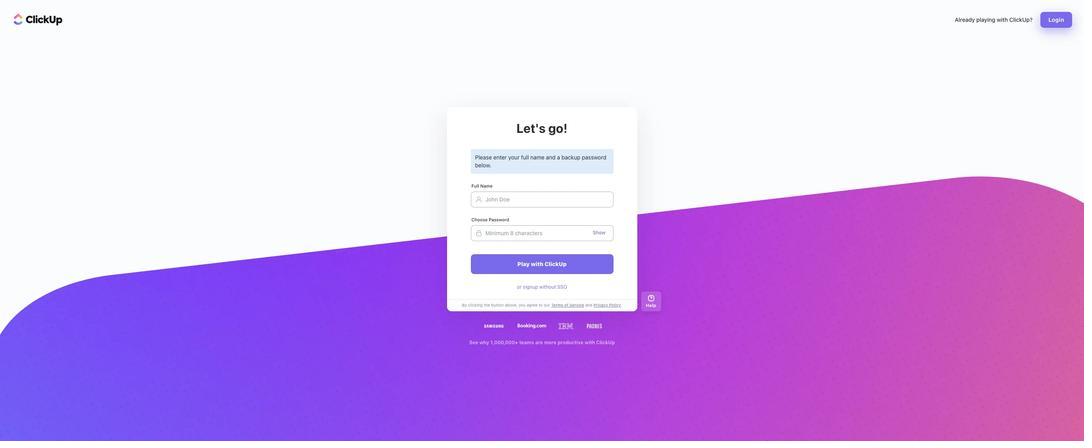 Task type: vqa. For each thing, say whether or not it's contained in the screenshot.
Play
yes



Task type: describe. For each thing, give the bounding box(es) containing it.
privacy policy link
[[593, 302, 621, 308]]

playing
[[977, 16, 996, 23]]

or signup without sso link
[[517, 284, 567, 290]]

play with clickup
[[518, 260, 567, 267]]

backup
[[562, 154, 581, 161]]

play with clickup button
[[471, 254, 614, 274]]

1 horizontal spatial clickup
[[597, 339, 615, 345]]

go!
[[549, 121, 568, 136]]

help
[[646, 303, 657, 308]]

2 vertical spatial with
[[585, 339, 595, 345]]

or
[[517, 284, 522, 290]]

why
[[480, 339, 490, 345]]

the
[[484, 303, 490, 307]]

password
[[582, 154, 607, 161]]

name
[[531, 154, 545, 161]]

or signup without sso
[[517, 284, 567, 290]]

are
[[536, 339, 543, 345]]

see why 1,000,000+ teams are more productive with clickup
[[470, 339, 615, 345]]

clickup - home image
[[13, 13, 63, 25]]

agree
[[527, 303, 538, 307]]

let's go!
[[517, 121, 568, 136]]

1,000,000+
[[491, 339, 518, 345]]

more
[[545, 339, 557, 345]]

terms
[[552, 303, 564, 307]]

login link
[[1041, 12, 1073, 28]]

you
[[519, 303, 526, 307]]

button
[[492, 303, 504, 307]]

sso
[[558, 284, 567, 290]]

password
[[489, 217, 510, 222]]

our
[[544, 303, 550, 307]]

full
[[521, 154, 529, 161]]

privacy
[[594, 303, 608, 307]]

0 vertical spatial with
[[997, 16, 1009, 23]]



Task type: locate. For each thing, give the bounding box(es) containing it.
let's
[[517, 121, 546, 136]]

name
[[481, 183, 493, 188]]

without
[[540, 284, 556, 290]]

your
[[509, 154, 520, 161]]

choose password
[[472, 217, 510, 222]]

with
[[997, 16, 1009, 23], [531, 260, 544, 267], [585, 339, 595, 345]]

already
[[956, 16, 976, 23]]

show link
[[593, 230, 606, 235]]

sign up element
[[471, 149, 614, 274]]

and
[[546, 154, 556, 161], [586, 303, 593, 307]]

enter
[[494, 154, 507, 161]]

and left privacy
[[586, 303, 593, 307]]

1 horizontal spatial with
[[585, 339, 595, 345]]

clicking
[[468, 303, 483, 307]]

help link
[[642, 291, 661, 311]]

with right play
[[531, 260, 544, 267]]

clickup?
[[1010, 16, 1033, 23]]

0 horizontal spatial and
[[546, 154, 556, 161]]

and inside the please enter your full name and a backup password below.
[[546, 154, 556, 161]]

clickup right the productive
[[597, 339, 615, 345]]

policy
[[610, 303, 621, 307]]

0 horizontal spatial clickup
[[545, 260, 567, 267]]

.
[[621, 303, 623, 307]]

1 vertical spatial with
[[531, 260, 544, 267]]

of
[[565, 303, 569, 307]]

below.
[[475, 162, 492, 169]]

with right playing
[[997, 16, 1009, 23]]

and left the a
[[546, 154, 556, 161]]

a
[[557, 154, 560, 161]]

please enter your full name and a backup password below.
[[475, 154, 607, 169]]

choose
[[472, 217, 488, 222]]

0 vertical spatial clickup
[[545, 260, 567, 267]]

service
[[570, 303, 585, 307]]

play
[[518, 260, 530, 267]]

0 vertical spatial and
[[546, 154, 556, 161]]

1 vertical spatial clickup
[[597, 339, 615, 345]]

Choose Password password field
[[471, 225, 614, 241]]

please
[[475, 154, 492, 161]]

terms of service link
[[550, 302, 586, 308]]

login
[[1049, 16, 1065, 23]]

2 horizontal spatial with
[[997, 16, 1009, 23]]

full name
[[472, 183, 493, 188]]

see
[[470, 339, 479, 345]]

full
[[472, 183, 479, 188]]

signup
[[523, 284, 538, 290]]

above,
[[505, 303, 518, 307]]

1 vertical spatial and
[[586, 303, 593, 307]]

by clicking the button above, you agree to our terms of service and privacy policy .
[[462, 303, 623, 307]]

clickup inside button
[[545, 260, 567, 267]]

already playing with clickup?
[[956, 16, 1033, 23]]

0 horizontal spatial with
[[531, 260, 544, 267]]

with inside button
[[531, 260, 544, 267]]

clickup up sso at the bottom of the page
[[545, 260, 567, 267]]

show
[[593, 230, 606, 235]]

to
[[539, 303, 543, 307]]

clickup
[[545, 260, 567, 267], [597, 339, 615, 345]]

1 horizontal spatial and
[[586, 303, 593, 307]]

by
[[462, 303, 467, 307]]

teams
[[520, 339, 534, 345]]

with right the productive
[[585, 339, 595, 345]]

productive
[[558, 339, 584, 345]]



